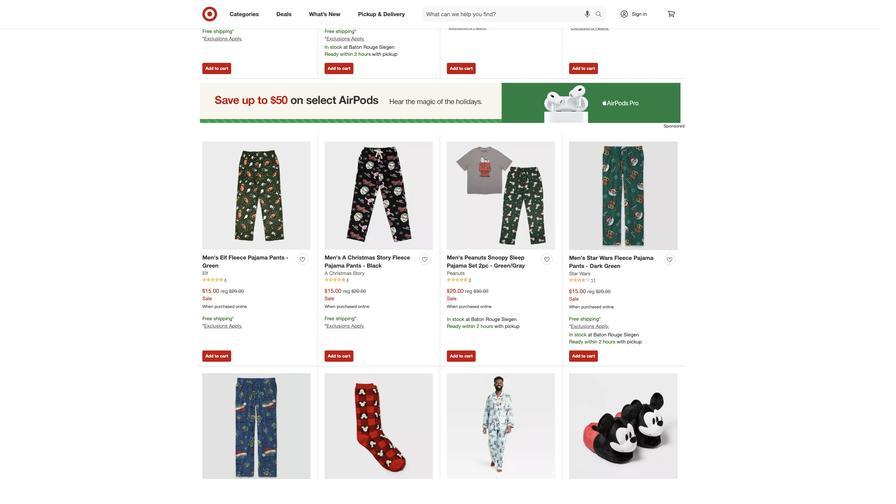Task type: vqa. For each thing, say whether or not it's contained in the screenshot.
If the item details above aren't accurate or complete, we want to know about it.
no



Task type: describe. For each thing, give the bounding box(es) containing it.
0 horizontal spatial wars
[[580, 271, 591, 277]]

story inside men's a christmas story fleece pajama pants - black
[[377, 254, 391, 261]]

at inside in stock at  baton rouge siegen ready within 2 hours with pickup
[[466, 316, 470, 322]]

$15.00 reg $20.00 sale when purchased online for -
[[570, 288, 614, 310]]

reg for 2pc
[[465, 288, 473, 294]]

&
[[378, 10, 382, 17]]

purchased inside sale when purchased online
[[337, 17, 357, 22]]

fleece inside men's star wars fleece pajama pants - dark green
[[615, 255, 633, 262]]

2pc
[[479, 262, 489, 269]]

deals link
[[271, 6, 301, 22]]

online inside sale when purchased online
[[358, 17, 370, 22]]

- inside men's star wars fleece pajama pants - dark green
[[586, 263, 589, 270]]

2 vertical spatial with
[[617, 339, 626, 345]]

reg for green
[[221, 288, 228, 294]]

2 vertical spatial rouge
[[608, 332, 623, 338]]

0 horizontal spatial 2
[[355, 51, 357, 57]]

sale for men's peanuts snoopy sleep pajama set 2pc - green/gray
[[447, 296, 457, 302]]

what's new link
[[303, 6, 350, 22]]

11 link
[[570, 277, 678, 284]]

2 vertical spatial pickup
[[628, 339, 642, 345]]

peanuts link
[[447, 270, 465, 277]]

reg for -
[[588, 289, 595, 295]]

rouge inside in stock at  baton rouge siegen ready within 2 hours with pickup
[[486, 316, 500, 322]]

$20.00 reg $30.00 sale when purchased online
[[447, 288, 492, 309]]

men's for men's star wars fleece pajama pants - dark green
[[570, 255, 586, 262]]

0 vertical spatial pickup
[[383, 51, 398, 57]]

4 for green
[[224, 277, 227, 283]]

pants inside men's elf fleece pajama pants - green
[[269, 254, 285, 261]]

ready inside in stock at  baton rouge siegen ready within 2 hours with pickup
[[447, 323, 461, 329]]

0 vertical spatial rouge
[[364, 44, 378, 50]]

green/gray
[[494, 262, 525, 269]]

elf inside men's elf fleece pajama pants - green
[[220, 254, 227, 261]]

$25.00
[[203, 0, 219, 7]]

What can we help you find? suggestions appear below search field
[[423, 6, 598, 22]]

men's for men's elf fleece pajama pants - green
[[203, 254, 219, 261]]

$25.00 sale when purchased online
[[203, 0, 247, 22]]

pajama inside men's a christmas story fleece pajama pants - black
[[325, 262, 345, 269]]

in stock at  baton rouge siegen ready within 2 hours with pickup
[[447, 316, 520, 329]]

$15.00 reg $20.00 sale when purchased online for pants
[[325, 288, 370, 309]]

1 horizontal spatial when purchased online
[[570, 6, 614, 11]]

sale for men's star wars fleece pajama pants - dark green
[[570, 296, 579, 302]]

0 vertical spatial at
[[344, 44, 348, 50]]

1 vertical spatial christmas
[[329, 270, 352, 276]]

wars inside men's star wars fleece pajama pants - dark green
[[600, 255, 613, 262]]

purchased inside $20.00 reg $30.00 sale when purchased online
[[459, 304, 479, 309]]

2 vertical spatial 2
[[599, 339, 602, 345]]

in
[[644, 11, 647, 17]]

0 horizontal spatial in
[[325, 44, 329, 50]]

sign in link
[[614, 6, 658, 22]]

2 horizontal spatial at
[[588, 332, 593, 338]]

dark
[[590, 263, 603, 270]]

pickup & delivery link
[[352, 6, 414, 22]]

christmas inside men's a christmas story fleece pajama pants - black
[[348, 254, 375, 261]]

search button
[[593, 6, 610, 23]]

$30.00
[[474, 288, 489, 294]]

4 link for pajama
[[203, 277, 311, 283]]

1 vertical spatial free shipping * * exclusions apply. in stock at  baton rouge siegen ready within 2 hours with pickup
[[570, 316, 642, 345]]

0 vertical spatial baton
[[349, 44, 362, 50]]

men's star wars fleece pajama pants - dark green
[[570, 255, 654, 270]]

sign
[[632, 11, 642, 17]]

categories
[[230, 10, 259, 17]]

what's
[[309, 10, 327, 17]]

sale inside sale when purchased online
[[325, 8, 335, 14]]

$20.00 for men's elf fleece pajama pants - green
[[229, 288, 244, 294]]

snoopy
[[488, 254, 508, 261]]

baton inside in stock at  baton rouge siegen ready within 2 hours with pickup
[[472, 316, 485, 322]]

elf link
[[203, 270, 208, 277]]

$20.00 for men's a christmas story fleece pajama pants - black
[[352, 288, 366, 294]]

2 vertical spatial siegen
[[624, 332, 640, 338]]

0 vertical spatial hours
[[359, 51, 371, 57]]

0 horizontal spatial star
[[570, 271, 579, 277]]

search
[[593, 11, 610, 18]]

with inside in stock at  baton rouge siegen ready within 2 hours with pickup
[[495, 323, 504, 329]]

$15.00 for men's elf fleece pajama pants - green
[[203, 288, 219, 295]]

star wars link
[[570, 270, 591, 277]]

pickup
[[358, 10, 377, 17]]

pajama inside men's peanuts snoopy sleep pajama set 2pc - green/gray
[[447, 262, 467, 269]]

sleep
[[510, 254, 525, 261]]

4 for pants
[[347, 277, 349, 283]]

0 horizontal spatial stock
[[330, 44, 342, 50]]

sale when purchased online
[[325, 8, 370, 22]]

online inside $25.00 sale when purchased online
[[236, 17, 247, 22]]

sale inside $25.00 sale when purchased online
[[203, 8, 212, 14]]

men's peanuts snoopy sleep pajama set 2pc - green/gray link
[[447, 254, 539, 270]]

when inside $20.00 reg $30.00 sale when purchased online
[[447, 304, 458, 309]]

star wars
[[570, 271, 591, 277]]

0 horizontal spatial siegen
[[379, 44, 395, 50]]



Task type: locate. For each thing, give the bounding box(es) containing it.
2 horizontal spatial in
[[570, 332, 574, 338]]

within
[[340, 51, 353, 57], [463, 323, 476, 329], [585, 339, 598, 345]]

4 down a christmas story link
[[347, 277, 349, 283]]

hours inside in stock at  baton rouge siegen ready within 2 hours with pickup
[[481, 323, 493, 329]]

$15.00 reg $20.00 sale when purchased online down elf link
[[203, 288, 247, 309]]

peanuts up $20.00 reg $30.00 sale when purchased online
[[447, 270, 465, 276]]

$15.00 reg $20.00 sale when purchased online
[[203, 288, 247, 309], [325, 288, 370, 309], [570, 288, 614, 310]]

exclusions
[[449, 24, 473, 30], [571, 25, 595, 31], [204, 35, 228, 41], [327, 35, 350, 41], [204, 323, 228, 329], [327, 323, 350, 329], [571, 323, 595, 329]]

men's
[[203, 254, 219, 261], [325, 254, 341, 261], [447, 254, 463, 261], [570, 255, 586, 262]]

$20.00 inside $20.00 reg $30.00 sale when purchased online
[[447, 288, 464, 295]]

1 horizontal spatial $15.00 reg $20.00 sale when purchased online
[[325, 288, 370, 309]]

0 vertical spatial christmas
[[348, 254, 375, 261]]

$15.00 for men's star wars fleece pajama pants - dark green
[[570, 288, 586, 295]]

2 horizontal spatial pickup
[[628, 339, 642, 345]]

- inside men's elf fleece pajama pants - green
[[286, 254, 289, 261]]

men's inside men's a christmas story fleece pajama pants - black
[[325, 254, 341, 261]]

$15.00
[[203, 288, 219, 295], [325, 288, 342, 295], [570, 288, 586, 295]]

to
[[215, 66, 219, 71], [337, 66, 341, 71], [460, 66, 464, 71], [582, 66, 586, 71], [215, 354, 219, 359], [337, 354, 341, 359], [460, 354, 464, 359], [582, 354, 586, 359]]

1 vertical spatial baton
[[472, 316, 485, 322]]

1 horizontal spatial ready
[[447, 323, 461, 329]]

add to cart button
[[203, 63, 231, 74], [325, 63, 354, 74], [447, 63, 476, 74], [570, 63, 599, 74], [203, 351, 231, 362], [325, 351, 354, 362], [447, 351, 476, 362], [570, 351, 599, 362]]

a
[[343, 254, 346, 261], [325, 270, 328, 276]]

1 vertical spatial with
[[495, 323, 504, 329]]

men's inside men's elf fleece pajama pants - green
[[203, 254, 219, 261]]

1 vertical spatial pickup
[[505, 323, 520, 329]]

2 horizontal spatial siegen
[[624, 332, 640, 338]]

1 horizontal spatial star
[[587, 255, 598, 262]]

0 horizontal spatial elf
[[203, 270, 208, 276]]

2 vertical spatial in
[[570, 332, 574, 338]]

2 vertical spatial at
[[588, 332, 593, 338]]

2 horizontal spatial with
[[617, 339, 626, 345]]

pants
[[269, 254, 285, 261], [346, 262, 362, 269], [570, 263, 585, 270]]

1 horizontal spatial 4 link
[[325, 277, 433, 283]]

men's star wars fleece pajama pants - dark green link
[[570, 254, 662, 270]]

2 4 link from the left
[[325, 277, 433, 283]]

men's a christmas story fleece pajama pants - black link
[[325, 254, 417, 270]]

1 horizontal spatial siegen
[[502, 316, 517, 322]]

wars down dark
[[580, 271, 591, 277]]

men's for men's peanuts snoopy sleep pajama set 2pc - green/gray
[[447, 254, 463, 261]]

2 vertical spatial within
[[585, 339, 598, 345]]

men's up a christmas story
[[325, 254, 341, 261]]

men's elf fleece pajama pants - green link
[[203, 254, 294, 270]]

2 horizontal spatial within
[[585, 339, 598, 345]]

4 link
[[203, 277, 311, 283], [325, 277, 433, 283]]

pants inside men's a christmas story fleece pajama pants - black
[[346, 262, 362, 269]]

what's new
[[309, 10, 341, 17]]

advertisement region
[[196, 83, 685, 123]]

ready
[[325, 51, 339, 57], [447, 323, 461, 329], [570, 339, 584, 345]]

1 vertical spatial story
[[353, 270, 365, 276]]

men's up elf link
[[203, 254, 219, 261]]

with
[[372, 51, 382, 57], [495, 323, 504, 329], [617, 339, 626, 345]]

1 horizontal spatial stock
[[453, 316, 465, 322]]

purchased
[[459, 5, 479, 11], [582, 6, 602, 11], [215, 17, 235, 22], [337, 17, 357, 22], [215, 304, 235, 309], [337, 304, 357, 309], [459, 304, 479, 309], [582, 305, 602, 310]]

pants inside men's star wars fleece pajama pants - dark green
[[570, 263, 585, 270]]

0 vertical spatial elf
[[220, 254, 227, 261]]

christmas down men's a christmas story fleece pajama pants - black
[[329, 270, 352, 276]]

purchased inside $25.00 sale when purchased online
[[215, 17, 235, 22]]

at
[[344, 44, 348, 50], [466, 316, 470, 322], [588, 332, 593, 338]]

1 vertical spatial hours
[[481, 323, 493, 329]]

1 horizontal spatial story
[[377, 254, 391, 261]]

0 vertical spatial stock
[[330, 44, 342, 50]]

1 horizontal spatial elf
[[220, 254, 227, 261]]

men's inside men's peanuts snoopy sleep pajama set 2pc - green/gray
[[447, 254, 463, 261]]

*
[[477, 17, 479, 23], [600, 17, 601, 23], [447, 24, 449, 30], [570, 25, 571, 31], [232, 28, 234, 34], [355, 28, 357, 34], [203, 35, 204, 41], [325, 35, 327, 41], [232, 316, 234, 322], [355, 316, 357, 322], [600, 316, 601, 322], [203, 323, 204, 329], [325, 323, 327, 329], [570, 323, 571, 329]]

sale
[[203, 8, 212, 14], [325, 8, 335, 14], [203, 296, 212, 302], [325, 296, 335, 302], [447, 296, 457, 302], [570, 296, 579, 302]]

a christmas story
[[325, 270, 365, 276]]

0 vertical spatial 2
[[355, 51, 357, 57]]

sign in
[[632, 11, 647, 17]]

$20.00
[[447, 288, 464, 295], [229, 288, 244, 294], [352, 288, 366, 294], [596, 289, 611, 295]]

1 4 from the left
[[224, 277, 227, 283]]

1 vertical spatial ready
[[447, 323, 461, 329]]

fleece
[[229, 254, 246, 261], [393, 254, 411, 261], [615, 255, 633, 262]]

2 horizontal spatial fleece
[[615, 255, 633, 262]]

0 horizontal spatial free shipping * * exclusions apply. in stock at  baton rouge siegen ready within 2 hours with pickup
[[325, 28, 398, 57]]

1 vertical spatial star
[[570, 271, 579, 277]]

0 horizontal spatial pickup
[[383, 51, 398, 57]]

$15.00 down elf link
[[203, 288, 219, 295]]

0 horizontal spatial rouge
[[364, 44, 378, 50]]

in inside in stock at  baton rouge siegen ready within 2 hours with pickup
[[447, 316, 451, 322]]

star
[[587, 255, 598, 262], [570, 271, 579, 277]]

story up black
[[377, 254, 391, 261]]

0 horizontal spatial pants
[[269, 254, 285, 261]]

christmas
[[348, 254, 375, 261], [329, 270, 352, 276]]

0 horizontal spatial ready
[[325, 51, 339, 57]]

wars
[[600, 255, 613, 262], [580, 271, 591, 277]]

2 horizontal spatial rouge
[[608, 332, 623, 338]]

0 horizontal spatial when purchased online
[[447, 5, 492, 11]]

0 vertical spatial wars
[[600, 255, 613, 262]]

1 vertical spatial peanuts
[[447, 270, 465, 276]]

0 horizontal spatial a
[[325, 270, 328, 276]]

$20.00 for men's star wars fleece pajama pants - dark green
[[596, 289, 611, 295]]

0 horizontal spatial fleece
[[229, 254, 246, 261]]

sale for men's elf fleece pajama pants - green
[[203, 296, 212, 302]]

free
[[447, 17, 457, 23], [570, 17, 579, 23], [203, 28, 212, 34], [325, 28, 335, 34], [203, 316, 212, 322], [325, 316, 335, 322], [570, 316, 579, 322]]

2
[[355, 51, 357, 57], [477, 323, 480, 329], [599, 339, 602, 345]]

cart
[[220, 66, 228, 71], [342, 66, 351, 71], [465, 66, 473, 71], [587, 66, 595, 71], [220, 354, 228, 359], [342, 354, 351, 359], [465, 354, 473, 359], [587, 354, 595, 359]]

black
[[367, 262, 382, 269]]

stock
[[330, 44, 342, 50], [453, 316, 465, 322], [575, 332, 587, 338]]

men's toy story fleece pajama pants - steel blue image
[[203, 374, 311, 480], [203, 374, 311, 480]]

online inside $20.00 reg $30.00 sale when purchased online
[[481, 304, 492, 309]]

4
[[224, 277, 227, 283], [347, 277, 349, 283]]

2 vertical spatial ready
[[570, 339, 584, 345]]

$15.00 reg $20.00 sale when purchased online down 11
[[570, 288, 614, 310]]

1 vertical spatial elf
[[203, 270, 208, 276]]

reg
[[221, 288, 228, 294], [343, 288, 350, 294], [465, 288, 473, 294], [588, 289, 595, 295]]

1 vertical spatial a
[[325, 270, 328, 276]]

2 4 from the left
[[347, 277, 349, 283]]

4 link down black
[[325, 277, 433, 283]]

delivery
[[384, 10, 405, 17]]

0 vertical spatial with
[[372, 51, 382, 57]]

2 vertical spatial hours
[[603, 339, 616, 345]]

sponsored
[[664, 124, 685, 129]]

0 vertical spatial peanuts
[[465, 254, 487, 261]]

online
[[481, 5, 492, 11], [603, 6, 614, 11], [236, 17, 247, 22], [358, 17, 370, 22], [236, 304, 247, 309], [358, 304, 370, 309], [481, 304, 492, 309], [603, 305, 614, 310]]

1 horizontal spatial within
[[463, 323, 476, 329]]

green inside men's elf fleece pajama pants - green
[[203, 262, 219, 269]]

-
[[286, 254, 289, 261], [363, 262, 366, 269], [491, 262, 493, 269], [586, 263, 589, 270]]

exclusions apply. link
[[449, 24, 487, 30], [571, 25, 609, 31], [204, 35, 242, 41], [327, 35, 365, 41], [204, 323, 242, 329], [327, 323, 365, 329], [571, 323, 609, 329]]

1 horizontal spatial free shipping * * exclusions apply. in stock at  baton rouge siegen ready within 2 hours with pickup
[[570, 316, 642, 345]]

0 horizontal spatial at
[[344, 44, 348, 50]]

men's disney 100 mickey mouse matching family cozy socks - red 10-13 image
[[325, 374, 433, 480], [325, 374, 433, 480]]

star inside men's star wars fleece pajama pants - dark green
[[587, 255, 598, 262]]

$20.00 down men's elf fleece pajama pants - green on the left bottom of the page
[[229, 288, 244, 294]]

11
[[591, 278, 596, 283]]

baton
[[349, 44, 362, 50], [472, 316, 485, 322], [594, 332, 607, 338]]

$15.00 down a christmas story link
[[325, 288, 342, 295]]

1 vertical spatial 2
[[477, 323, 480, 329]]

add to cart
[[206, 66, 228, 71], [328, 66, 351, 71], [450, 66, 473, 71], [573, 66, 595, 71], [206, 354, 228, 359], [328, 354, 351, 359], [450, 354, 473, 359], [573, 354, 595, 359]]

2 horizontal spatial $15.00
[[570, 288, 586, 295]]

when
[[447, 5, 458, 11], [570, 6, 581, 11], [203, 17, 214, 22], [325, 17, 336, 22], [203, 304, 214, 309], [325, 304, 336, 309], [447, 304, 458, 309], [570, 305, 581, 310]]

0 vertical spatial siegen
[[379, 44, 395, 50]]

sale for men's a christmas story fleece pajama pants - black
[[325, 296, 335, 302]]

pickup inside in stock at  baton rouge siegen ready within 2 hours with pickup
[[505, 323, 520, 329]]

2 horizontal spatial $15.00 reg $20.00 sale when purchased online
[[570, 288, 614, 310]]

3 link
[[447, 277, 556, 283]]

1 vertical spatial within
[[463, 323, 476, 329]]

2 horizontal spatial stock
[[575, 332, 587, 338]]

apply.
[[474, 24, 487, 30], [596, 25, 609, 31], [229, 35, 242, 41], [352, 35, 365, 41], [229, 323, 242, 329], [352, 323, 365, 329], [596, 323, 609, 329]]

0 horizontal spatial 4
[[224, 277, 227, 283]]

men's elf fleece pajama pants - green
[[203, 254, 289, 269]]

0 horizontal spatial baton
[[349, 44, 362, 50]]

story
[[377, 254, 391, 261], [353, 270, 365, 276]]

1 horizontal spatial baton
[[472, 316, 485, 322]]

green right dark
[[605, 263, 621, 270]]

green inside men's star wars fleece pajama pants - dark green
[[605, 263, 621, 270]]

men's for men's a christmas story fleece pajama pants - black
[[325, 254, 341, 261]]

men's up peanuts link
[[447, 254, 463, 261]]

men's peanuts snoopy sleep pajama set 2pc - green/gray
[[447, 254, 525, 269]]

3
[[469, 277, 471, 283]]

$15.00 down star wars link
[[570, 288, 586, 295]]

peanuts
[[465, 254, 487, 261], [447, 270, 465, 276]]

1 horizontal spatial rouge
[[486, 316, 500, 322]]

men's a christmas story fleece pajama pants - black image
[[325, 142, 433, 250], [325, 142, 433, 250]]

men's disney 100 mickey mouse matching family slippers - red 10-13 image
[[570, 374, 678, 480], [570, 374, 678, 480]]

stock inside in stock at  baton rouge siegen ready within 2 hours with pickup
[[453, 316, 465, 322]]

0 horizontal spatial with
[[372, 51, 382, 57]]

wars up dark
[[600, 255, 613, 262]]

men's up star wars
[[570, 255, 586, 262]]

green up elf link
[[203, 262, 219, 269]]

christmas up black
[[348, 254, 375, 261]]

story down men's a christmas story fleece pajama pants - black
[[353, 270, 365, 276]]

2 horizontal spatial baton
[[594, 332, 607, 338]]

2 horizontal spatial pants
[[570, 263, 585, 270]]

new
[[329, 10, 341, 17]]

0 horizontal spatial story
[[353, 270, 365, 276]]

pickup & delivery
[[358, 10, 405, 17]]

pajama inside men's star wars fleece pajama pants - dark green
[[634, 255, 654, 262]]

1 horizontal spatial $15.00
[[325, 288, 342, 295]]

1 vertical spatial wars
[[580, 271, 591, 277]]

1 horizontal spatial at
[[466, 316, 470, 322]]

0 vertical spatial story
[[377, 254, 391, 261]]

reg inside $20.00 reg $30.00 sale when purchased online
[[465, 288, 473, 294]]

1 horizontal spatial green
[[605, 263, 621, 270]]

0 vertical spatial in
[[325, 44, 329, 50]]

1 horizontal spatial pickup
[[505, 323, 520, 329]]

deals
[[277, 10, 292, 17]]

free shipping * * exclusions apply.
[[447, 17, 487, 30], [570, 17, 609, 31], [203, 28, 242, 41], [203, 316, 242, 329], [325, 316, 365, 329]]

sale inside $20.00 reg $30.00 sale when purchased online
[[447, 296, 457, 302]]

0 horizontal spatial $15.00 reg $20.00 sale when purchased online
[[203, 288, 247, 309]]

4 down men's elf fleece pajama pants - green on the left bottom of the page
[[224, 277, 227, 283]]

when inside sale when purchased online
[[325, 17, 336, 22]]

1 vertical spatial siegen
[[502, 316, 517, 322]]

siegen
[[379, 44, 395, 50], [502, 316, 517, 322], [624, 332, 640, 338]]

when inside $25.00 sale when purchased online
[[203, 17, 214, 22]]

categories link
[[224, 6, 268, 22]]

add
[[206, 66, 214, 71], [328, 66, 336, 71], [450, 66, 458, 71], [573, 66, 581, 71], [206, 354, 214, 359], [328, 354, 336, 359], [450, 354, 458, 359], [573, 354, 581, 359]]

0 vertical spatial star
[[587, 255, 598, 262]]

- inside men's peanuts snoopy sleep pajama set 2pc - green/gray
[[491, 262, 493, 269]]

men's disney 100 mickey mouse & friends matching family 2pc coat pajama set - blue image
[[447, 374, 556, 480], [447, 374, 556, 480]]

hours
[[359, 51, 371, 57], [481, 323, 493, 329], [603, 339, 616, 345]]

$20.00 down peanuts link
[[447, 288, 464, 295]]

$15.00 reg $20.00 sale when purchased online for green
[[203, 288, 247, 309]]

a christmas story link
[[325, 270, 365, 277]]

0 horizontal spatial 4 link
[[203, 277, 311, 283]]

shipping
[[458, 17, 477, 23], [581, 17, 600, 23], [214, 28, 232, 34], [336, 28, 355, 34], [214, 316, 232, 322], [336, 316, 355, 322], [581, 316, 600, 322]]

pajama
[[248, 254, 268, 261], [634, 255, 654, 262], [325, 262, 345, 269], [447, 262, 467, 269]]

2 vertical spatial baton
[[594, 332, 607, 338]]

siegen inside in stock at  baton rouge siegen ready within 2 hours with pickup
[[502, 316, 517, 322]]

$15.00 for men's a christmas story fleece pajama pants - black
[[325, 288, 342, 295]]

free shipping * * exclusions apply. in stock at  baton rouge siegen ready within 2 hours with pickup
[[325, 28, 398, 57], [570, 316, 642, 345]]

pajama inside men's elf fleece pajama pants - green
[[248, 254, 268, 261]]

green
[[203, 262, 219, 269], [605, 263, 621, 270]]

reg for pants
[[343, 288, 350, 294]]

0 vertical spatial ready
[[325, 51, 339, 57]]

rouge
[[364, 44, 378, 50], [486, 316, 500, 322], [608, 332, 623, 338]]

0 horizontal spatial hours
[[359, 51, 371, 57]]

in
[[325, 44, 329, 50], [447, 316, 451, 322], [570, 332, 574, 338]]

2 horizontal spatial 2
[[599, 339, 602, 345]]

when purchased online
[[447, 5, 492, 11], [570, 6, 614, 11]]

$20.00 down 11 link
[[596, 289, 611, 295]]

0 vertical spatial free shipping * * exclusions apply. in stock at  baton rouge siegen ready within 2 hours with pickup
[[325, 28, 398, 57]]

- inside men's a christmas story fleece pajama pants - black
[[363, 262, 366, 269]]

4 link down men's elf fleece pajama pants - green link
[[203, 277, 311, 283]]

1 horizontal spatial wars
[[600, 255, 613, 262]]

1 4 link from the left
[[203, 277, 311, 283]]

2 vertical spatial stock
[[575, 332, 587, 338]]

within inside in stock at  baton rouge siegen ready within 2 hours with pickup
[[463, 323, 476, 329]]

set
[[469, 262, 478, 269]]

men's star wars fleece pajama pants - dark green image
[[570, 142, 678, 250], [570, 142, 678, 250]]

men's inside men's star wars fleece pajama pants - dark green
[[570, 255, 586, 262]]

$15.00 reg $20.00 sale when purchased online down a christmas story link
[[325, 288, 370, 309]]

1 horizontal spatial fleece
[[393, 254, 411, 261]]

men's a christmas story fleece pajama pants - black
[[325, 254, 411, 269]]

a inside men's a christmas story fleece pajama pants - black
[[343, 254, 346, 261]]

men's peanuts snoopy sleep pajama set 2pc - green/gray image
[[447, 142, 556, 250], [447, 142, 556, 250]]

1 horizontal spatial a
[[343, 254, 346, 261]]

2 inside in stock at  baton rouge siegen ready within 2 hours with pickup
[[477, 323, 480, 329]]

pickup
[[383, 51, 398, 57], [505, 323, 520, 329], [628, 339, 642, 345]]

peanuts inside men's peanuts snoopy sleep pajama set 2pc - green/gray
[[465, 254, 487, 261]]

1 horizontal spatial 4
[[347, 277, 349, 283]]

fleece inside men's elf fleece pajama pants - green
[[229, 254, 246, 261]]

fleece inside men's a christmas story fleece pajama pants - black
[[393, 254, 411, 261]]

men's elf fleece pajama pants - green image
[[203, 142, 311, 250], [203, 142, 311, 250]]

$20.00 down a christmas story link
[[352, 288, 366, 294]]

0 vertical spatial within
[[340, 51, 353, 57]]

4 link for story
[[325, 277, 433, 283]]

peanuts up set
[[465, 254, 487, 261]]

2 horizontal spatial hours
[[603, 339, 616, 345]]

elf
[[220, 254, 227, 261], [203, 270, 208, 276]]



